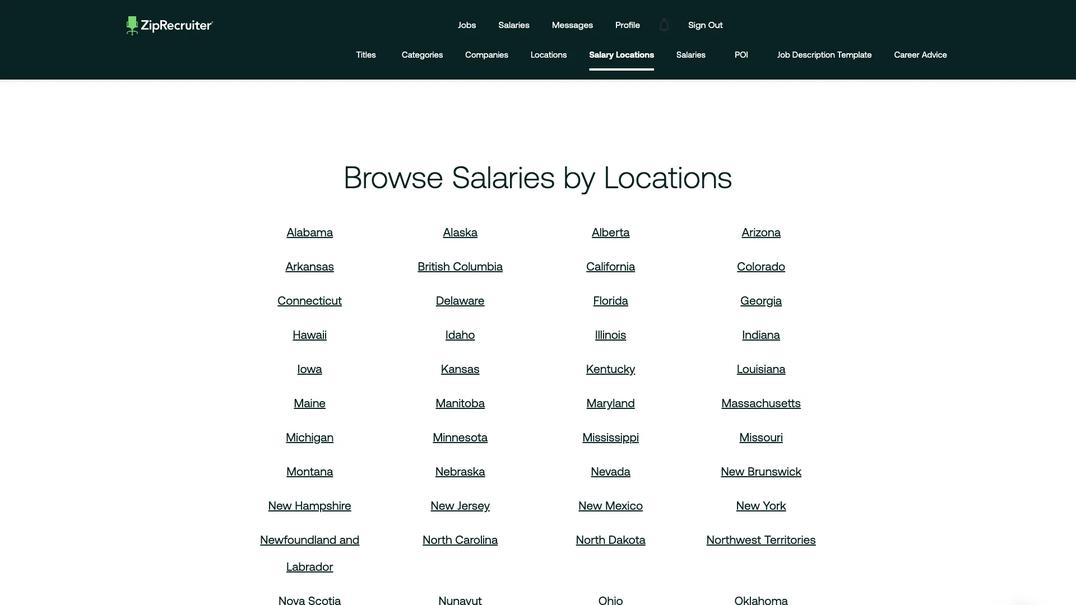 Task type: vqa. For each thing, say whether or not it's contained in the screenshot.


Task type: locate. For each thing, give the bounding box(es) containing it.
new hampshire link
[[268, 499, 351, 512]]

new hampshire
[[268, 499, 351, 512]]

delaware link
[[436, 294, 485, 307]]

sign
[[688, 20, 706, 30]]

carolina
[[455, 533, 498, 546]]

profile link
[[607, 9, 649, 41]]

new jersey link
[[431, 499, 490, 512]]

montana
[[287, 464, 333, 478]]

new mexico
[[579, 499, 643, 512]]

0 vertical spatial salaries
[[499, 20, 530, 30]]

colorado
[[737, 259, 785, 273]]

description
[[792, 50, 835, 59]]

georgia
[[741, 294, 782, 307]]

2 north from the left
[[576, 533, 605, 546]]

north dakota
[[576, 533, 646, 546]]

british columbia link
[[418, 259, 503, 273]]

alabama
[[287, 225, 333, 239]]

new up newfoundland
[[268, 499, 292, 512]]

salaries inside "main" element
[[499, 20, 530, 30]]

salary locations link
[[589, 41, 654, 68]]

northwest territories link
[[707, 533, 816, 546]]

sign out link
[[680, 9, 731, 41]]

new
[[721, 464, 745, 478], [268, 499, 292, 512], [431, 499, 454, 512], [579, 499, 602, 512], [736, 499, 760, 512]]

0 horizontal spatial north
[[423, 533, 452, 546]]

nevada link
[[591, 464, 630, 478]]

salaries link up companies
[[490, 9, 538, 41]]

massachusetts link
[[722, 396, 801, 410]]

new for new brunswick
[[721, 464, 745, 478]]

new left "mexico" at the bottom right of the page
[[579, 499, 602, 512]]

mississippi
[[583, 430, 639, 444]]

north left carolina
[[423, 533, 452, 546]]

alaska link
[[443, 225, 477, 239]]

1 north from the left
[[423, 533, 452, 546]]

mississippi link
[[583, 430, 639, 444]]

career advice link
[[894, 41, 947, 71]]

alberta link
[[592, 225, 630, 239]]

job description template link
[[777, 41, 872, 71]]

british columbia
[[418, 259, 503, 273]]

north left the dakota
[[576, 533, 605, 546]]

1 horizontal spatial north
[[576, 533, 605, 546]]

florida
[[593, 294, 628, 307]]

north carolina link
[[423, 533, 498, 546]]

dakota
[[608, 533, 646, 546]]

arkansas
[[286, 259, 334, 273]]

alberta
[[592, 225, 630, 239]]

new left york
[[736, 499, 760, 512]]

colorado link
[[737, 259, 785, 273]]

illinois link
[[595, 328, 626, 341]]

kentucky link
[[586, 362, 635, 375]]

new york
[[736, 499, 786, 512]]

louisiana link
[[737, 362, 786, 375]]

new left jersey
[[431, 499, 454, 512]]

nebraska link
[[435, 464, 485, 478]]

new for new mexico
[[579, 499, 602, 512]]

new left brunswick on the right
[[721, 464, 745, 478]]

browse salaries by locations
[[344, 159, 732, 194]]

michigan link
[[286, 430, 334, 444]]

advice
[[922, 50, 947, 59]]

north
[[423, 533, 452, 546], [576, 533, 605, 546]]

new for new jersey
[[431, 499, 454, 512]]

salaries link
[[490, 9, 538, 41], [676, 41, 706, 71]]

jobs
[[458, 20, 476, 30]]

connecticut
[[278, 294, 342, 307]]

1 vertical spatial salaries
[[676, 50, 706, 59]]

idaho
[[446, 328, 475, 341]]

kansas link
[[441, 362, 480, 375]]

locations
[[531, 50, 567, 59], [616, 50, 654, 59], [604, 159, 732, 194]]

poi link
[[728, 41, 755, 71]]

job
[[777, 50, 790, 59]]

salaries link down sign
[[676, 41, 706, 71]]

main element
[[118, 9, 958, 41]]

north for north carolina
[[423, 533, 452, 546]]

california link
[[586, 259, 635, 273]]

titles
[[356, 50, 376, 59]]

idaho link
[[446, 328, 475, 341]]

arkansas link
[[286, 259, 334, 273]]

out
[[708, 20, 723, 30]]

northwest territories
[[707, 533, 816, 546]]



Task type: describe. For each thing, give the bounding box(es) containing it.
messages link
[[544, 9, 602, 41]]

alaska
[[443, 225, 477, 239]]

georgia link
[[741, 294, 782, 307]]

hawaii
[[293, 328, 327, 341]]

jobs link
[[450, 9, 485, 41]]

profile
[[616, 20, 640, 30]]

tabs element
[[353, 41, 958, 71]]

categories link
[[402, 41, 443, 71]]

british
[[418, 259, 450, 273]]

florida link
[[593, 294, 628, 307]]

brunswick
[[748, 464, 801, 478]]

hampshire
[[295, 499, 351, 512]]

north for north dakota
[[576, 533, 605, 546]]

ziprecruiter image
[[127, 16, 214, 35]]

maine link
[[294, 396, 326, 410]]

2 vertical spatial salaries
[[452, 159, 555, 194]]

new brunswick link
[[721, 464, 801, 478]]

indiana
[[742, 328, 780, 341]]

new for new york
[[736, 499, 760, 512]]

1 horizontal spatial salaries link
[[676, 41, 706, 71]]

missouri
[[740, 430, 783, 444]]

browse
[[344, 159, 444, 194]]

montana link
[[287, 464, 333, 478]]

by
[[563, 159, 596, 194]]

northwest
[[707, 533, 761, 546]]

california
[[586, 259, 635, 273]]

manitoba
[[436, 396, 485, 410]]

minnesota link
[[433, 430, 488, 444]]

minnesota
[[433, 430, 488, 444]]

and
[[339, 533, 359, 546]]

messages
[[552, 20, 593, 30]]

new brunswick
[[721, 464, 801, 478]]

columbia
[[453, 259, 503, 273]]

massachusetts
[[722, 396, 801, 410]]

labrador
[[286, 560, 333, 573]]

poi
[[735, 50, 748, 59]]

newfoundland and labrador
[[260, 533, 359, 573]]

locations link
[[531, 41, 567, 71]]

sign out
[[688, 20, 723, 30]]

connecticut link
[[278, 294, 342, 307]]

illinois
[[595, 328, 626, 341]]

career advice
[[894, 50, 947, 59]]

companies link
[[465, 41, 508, 71]]

nebraska
[[435, 464, 485, 478]]

new york link
[[736, 499, 786, 512]]

arizona link
[[742, 225, 781, 239]]

categories
[[402, 50, 443, 59]]

maryland link
[[587, 396, 635, 410]]

notifications image
[[651, 12, 677, 38]]

companies
[[465, 50, 508, 59]]

salary
[[589, 50, 614, 59]]

new jersey
[[431, 499, 490, 512]]

north carolina
[[423, 533, 498, 546]]

nevada
[[591, 464, 630, 478]]

territories
[[764, 533, 816, 546]]

0 horizontal spatial salaries link
[[490, 9, 538, 41]]

iowa link
[[297, 362, 322, 375]]

salary locations
[[589, 50, 654, 59]]

manitoba link
[[436, 396, 485, 410]]

north dakota link
[[576, 533, 646, 546]]

iowa
[[297, 362, 322, 375]]

missouri link
[[740, 430, 783, 444]]

salaries inside tabs element
[[676, 50, 706, 59]]

newfoundland
[[260, 533, 336, 546]]

job description template
[[777, 50, 872, 59]]

kansas
[[441, 362, 480, 375]]

titles link
[[353, 41, 379, 71]]

mexico
[[605, 499, 643, 512]]

career
[[894, 50, 920, 59]]

kentucky
[[586, 362, 635, 375]]

arizona
[[742, 225, 781, 239]]

new mexico link
[[579, 499, 643, 512]]

alabama link
[[287, 225, 333, 239]]

newfoundland and labrador link
[[260, 533, 359, 573]]

michigan
[[286, 430, 334, 444]]

indiana link
[[742, 328, 780, 341]]

new for new hampshire
[[268, 499, 292, 512]]

louisiana
[[737, 362, 786, 375]]

maine
[[294, 396, 326, 410]]

jersey
[[457, 499, 490, 512]]



